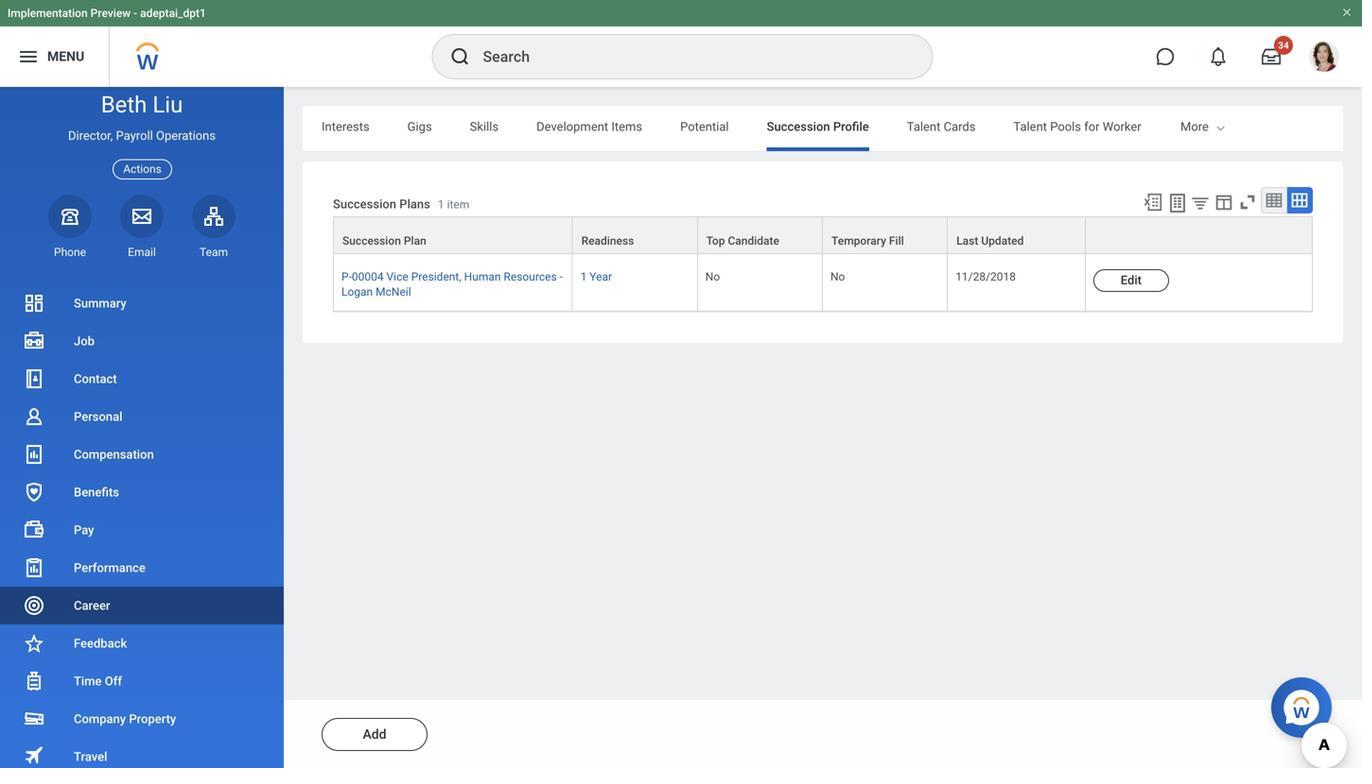 Task type: vqa. For each thing, say whether or not it's contained in the screenshot.
PROFILE LOGAN MCNEIL icon
yes



Task type: locate. For each thing, give the bounding box(es) containing it.
no down top
[[705, 271, 720, 284]]

email beth liu element
[[120, 245, 164, 260]]

list
[[0, 285, 284, 769]]

toolbar
[[1134, 187, 1313, 217]]

0 vertical spatial 1
[[438, 198, 444, 211]]

temporary fill button
[[823, 218, 947, 254]]

team link
[[192, 195, 236, 260]]

p-00004 vice president, human resources - logan mcneil link
[[341, 267, 563, 299]]

1
[[438, 198, 444, 211], [580, 271, 587, 284]]

company property image
[[23, 708, 45, 731]]

talent left pools
[[1013, 120, 1047, 134]]

readiness
[[581, 235, 634, 248]]

personal image
[[23, 406, 45, 428]]

0 horizontal spatial 1
[[438, 198, 444, 211]]

readiness button
[[573, 218, 697, 254]]

34 button
[[1250, 36, 1293, 78]]

payroll
[[116, 129, 153, 143]]

0 horizontal spatial talent
[[907, 120, 940, 134]]

1 left item
[[438, 198, 444, 211]]

1 horizontal spatial -
[[560, 271, 563, 284]]

export to excel image
[[1143, 192, 1163, 213]]

director,
[[68, 129, 113, 143]]

vice
[[386, 271, 408, 284]]

time
[[74, 675, 102, 689]]

president,
[[411, 271, 461, 284]]

updated
[[981, 235, 1024, 248]]

0 horizontal spatial -
[[134, 7, 137, 20]]

no down temporary
[[830, 271, 845, 284]]

0 vertical spatial -
[[134, 7, 137, 20]]

1 inside edit row
[[580, 271, 587, 284]]

succession up 00004
[[342, 235, 401, 248]]

list containing summary
[[0, 285, 284, 769]]

succession profile
[[767, 120, 869, 134]]

team beth liu element
[[192, 245, 236, 260]]

inbox large image
[[1262, 47, 1281, 66]]

fullscreen image
[[1237, 192, 1258, 213]]

- right preview
[[134, 7, 137, 20]]

1 horizontal spatial talent
[[1013, 120, 1047, 134]]

team
[[200, 246, 228, 259]]

succession left profile
[[767, 120, 830, 134]]

time off
[[74, 675, 122, 689]]

human
[[464, 271, 501, 284]]

contact image
[[23, 368, 45, 391]]

- right resources
[[560, 271, 563, 284]]

2 vertical spatial succession
[[342, 235, 401, 248]]

navigation pane region
[[0, 87, 284, 769]]

1 vertical spatial -
[[560, 271, 563, 284]]

talent cards
[[907, 120, 976, 134]]

performance link
[[0, 550, 284, 587]]

talent pools for worker
[[1013, 120, 1141, 134]]

-
[[134, 7, 137, 20], [560, 271, 563, 284]]

1 talent from the left
[[907, 120, 940, 134]]

cards
[[944, 120, 976, 134]]

item
[[447, 198, 469, 211]]

pools
[[1050, 120, 1081, 134]]

tab list containing interests
[[303, 106, 1343, 151]]

company
[[74, 713, 126, 727]]

learning
[[1179, 120, 1227, 134]]

0 horizontal spatial no
[[705, 271, 720, 284]]

edit
[[1121, 273, 1142, 287]]

succession inside popup button
[[342, 235, 401, 248]]

feedback image
[[23, 633, 45, 655]]

add
[[363, 727, 386, 743]]

row containing succession plan
[[333, 217, 1313, 255]]

succession plan button
[[334, 218, 572, 254]]

1 left year
[[580, 271, 587, 284]]

personal
[[74, 410, 122, 424]]

tab list
[[303, 106, 1343, 151]]

travel link
[[0, 739, 284, 769]]

interests
[[322, 120, 370, 134]]

compensation image
[[23, 444, 45, 466]]

edit button
[[1093, 270, 1169, 292]]

2 talent from the left
[[1013, 120, 1047, 134]]

actions
[[123, 163, 162, 176]]

2 no from the left
[[830, 271, 845, 284]]

Search Workday  search field
[[483, 36, 893, 78]]

- inside 'p-00004 vice president, human resources - logan mcneil'
[[560, 271, 563, 284]]

1 horizontal spatial no
[[830, 271, 845, 284]]

travel
[[74, 751, 107, 765]]

email
[[128, 246, 156, 259]]

temporary fill
[[831, 235, 904, 248]]

menu button
[[0, 26, 109, 87]]

0 vertical spatial succession
[[767, 120, 830, 134]]

profile logan mcneil image
[[1309, 42, 1339, 76]]

talent left cards
[[907, 120, 940, 134]]

succession inside tab list
[[767, 120, 830, 134]]

succession up succession plan
[[333, 197, 396, 211]]

1 horizontal spatial 1
[[580, 271, 587, 284]]

succession
[[767, 120, 830, 134], [333, 197, 396, 211], [342, 235, 401, 248]]

off
[[105, 675, 122, 689]]

row
[[333, 217, 1313, 255]]

search image
[[449, 45, 471, 68]]

talent
[[907, 120, 940, 134], [1013, 120, 1047, 134]]

1 vertical spatial succession
[[333, 197, 396, 211]]

phone beth liu element
[[48, 245, 92, 260]]

34
[[1278, 40, 1289, 51]]

1 vertical spatial 1
[[580, 271, 587, 284]]

no
[[705, 271, 720, 284], [830, 271, 845, 284]]



Task type: describe. For each thing, give the bounding box(es) containing it.
edit row
[[333, 255, 1313, 312]]

talent for talent pools for worker
[[1013, 120, 1047, 134]]

top candidate
[[706, 235, 779, 248]]

1 no from the left
[[705, 271, 720, 284]]

benefits link
[[0, 474, 284, 512]]

for
[[1084, 120, 1100, 134]]

resources
[[504, 271, 557, 284]]

view team image
[[202, 205, 225, 228]]

gigs
[[407, 120, 432, 134]]

justify image
[[17, 45, 40, 68]]

mcneil
[[376, 286, 411, 299]]

pay link
[[0, 512, 284, 550]]

close environment banner image
[[1341, 7, 1353, 18]]

more
[[1180, 120, 1209, 134]]

succession plans 1 item
[[333, 197, 469, 211]]

year
[[590, 271, 612, 284]]

plan
[[404, 235, 426, 248]]

1 year link
[[580, 267, 612, 284]]

menu
[[47, 49, 84, 64]]

compensation
[[74, 448, 154, 462]]

feedback link
[[0, 625, 284, 663]]

job
[[74, 334, 95, 349]]

preview
[[90, 7, 131, 20]]

contact link
[[0, 360, 284, 398]]

pay image
[[23, 519, 45, 542]]

beth liu
[[101, 91, 183, 118]]

succession for succession plan
[[342, 235, 401, 248]]

11/28/2018
[[955, 271, 1016, 284]]

potential
[[680, 120, 729, 134]]

notifications large image
[[1209, 47, 1228, 66]]

succession for succession profile
[[767, 120, 830, 134]]

00004
[[352, 271, 384, 284]]

summary image
[[23, 292, 45, 315]]

summary
[[74, 297, 126, 311]]

actions button
[[113, 159, 172, 179]]

liu
[[153, 91, 183, 118]]

email button
[[120, 195, 164, 260]]

expand table image
[[1290, 191, 1309, 210]]

logan
[[341, 286, 373, 299]]

talent for talent cards
[[907, 120, 940, 134]]

operations
[[156, 129, 216, 143]]

pay
[[74, 524, 94, 538]]

feedback
[[74, 637, 127, 651]]

phone image
[[57, 205, 83, 228]]

succession plan
[[342, 235, 426, 248]]

travel image
[[23, 745, 45, 768]]

company property
[[74, 713, 176, 727]]

last updated button
[[948, 218, 1085, 254]]

director, payroll operations
[[68, 129, 216, 143]]

benefits
[[74, 486, 119, 500]]

menu banner
[[0, 0, 1362, 87]]

- inside menu banner
[[134, 7, 137, 20]]

click to view/edit grid preferences image
[[1214, 192, 1234, 213]]

export to worksheets image
[[1166, 192, 1189, 215]]

performance image
[[23, 557, 45, 580]]

p-00004 vice president, human resources - logan mcneil
[[341, 271, 563, 299]]

select to filter grid data image
[[1190, 193, 1211, 213]]

performance
[[74, 561, 146, 576]]

job link
[[0, 323, 284, 360]]

temporary
[[831, 235, 886, 248]]

contact
[[74, 372, 117, 386]]

implementation
[[8, 7, 88, 20]]

p-
[[341, 271, 352, 284]]

plans
[[399, 197, 430, 211]]

property
[[129, 713, 176, 727]]

implementation preview -   adeptai_dpt1
[[8, 7, 206, 20]]

career image
[[23, 595, 45, 618]]

top candidate button
[[698, 218, 822, 254]]

benefits image
[[23, 481, 45, 504]]

development
[[536, 120, 608, 134]]

phone
[[54, 246, 86, 259]]

skills
[[470, 120, 499, 134]]

development items
[[536, 120, 642, 134]]

time off link
[[0, 663, 284, 701]]

last updated
[[956, 235, 1024, 248]]

summary link
[[0, 285, 284, 323]]

compensation link
[[0, 436, 284, 474]]

fill
[[889, 235, 904, 248]]

top
[[706, 235, 725, 248]]

time off image
[[23, 671, 45, 693]]

career link
[[0, 587, 284, 625]]

candidate
[[728, 235, 779, 248]]

1 year
[[580, 271, 612, 284]]

worker
[[1103, 120, 1141, 134]]

items
[[611, 120, 642, 134]]

phone button
[[48, 195, 92, 260]]

1 inside succession plans 1 item
[[438, 198, 444, 211]]

personal link
[[0, 398, 284, 436]]

add button
[[322, 719, 428, 752]]

mail image
[[131, 205, 153, 228]]

profile
[[833, 120, 869, 134]]

beth
[[101, 91, 147, 118]]

career
[[74, 599, 110, 613]]

adeptai_dpt1
[[140, 7, 206, 20]]

table image
[[1265, 191, 1283, 210]]

job image
[[23, 330, 45, 353]]

company property link
[[0, 701, 284, 739]]



